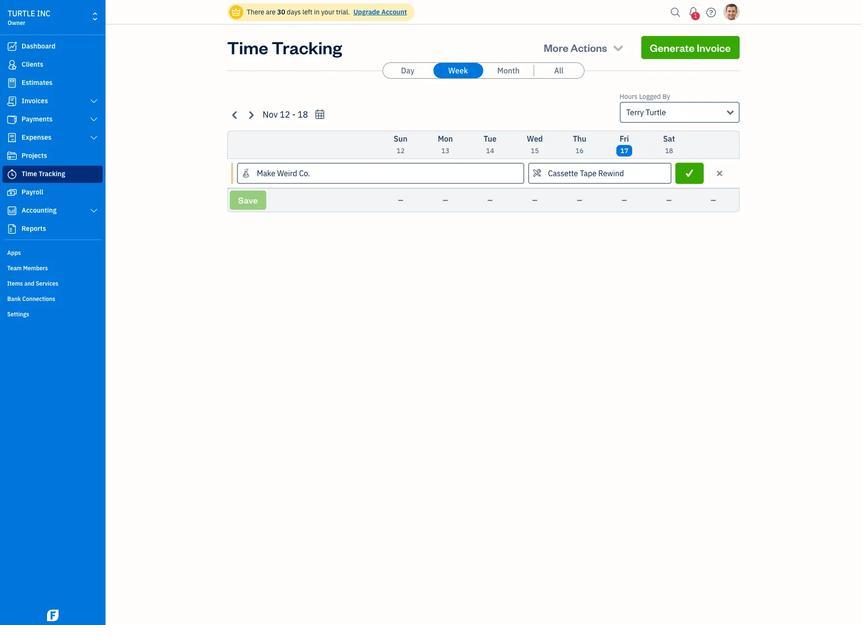 Task type: locate. For each thing, give the bounding box(es) containing it.
0 horizontal spatial tracking
[[39, 169, 65, 178]]

18 down sat
[[666, 146, 674, 155]]

terry turtle button
[[620, 102, 740, 123]]

day
[[401, 66, 415, 75]]

12 for sun
[[397, 146, 405, 155]]

2 chevron large down image from the top
[[90, 116, 98, 123]]

services
[[36, 280, 58, 287]]

in
[[314, 8, 320, 16]]

clients link
[[2, 56, 103, 73]]

sat
[[664, 134, 676, 144]]

time tracking
[[227, 36, 342, 59], [22, 169, 65, 178]]

1 horizontal spatial tracking
[[272, 36, 342, 59]]

freshbooks image
[[45, 610, 60, 621]]

expenses
[[22, 133, 51, 142]]

trial.
[[336, 8, 350, 16]]

more actions button
[[536, 36, 634, 59]]

chevron large down image up the payments link
[[90, 97, 98, 105]]

chevron large down image inside expenses link
[[90, 134, 98, 142]]

month
[[498, 66, 520, 75]]

chevron large down image up projects link
[[90, 134, 98, 142]]

1 vertical spatial time
[[22, 169, 37, 178]]

team members
[[7, 265, 48, 272]]

0 vertical spatial 12
[[280, 109, 290, 120]]

1 vertical spatial 12
[[397, 146, 405, 155]]

items and services
[[7, 280, 58, 287]]

chevron large down image down payroll link
[[90, 207, 98, 215]]

bank connections
[[7, 295, 55, 302]]

0 vertical spatial 18
[[298, 109, 308, 120]]

cancel image
[[716, 168, 725, 179]]

payments link
[[2, 111, 103, 128]]

0 vertical spatial tracking
[[272, 36, 342, 59]]

more
[[544, 41, 569, 54]]

mon
[[438, 134, 453, 144]]

time tracking down projects link
[[22, 169, 65, 178]]

12 inside sun 12
[[397, 146, 405, 155]]

settings
[[7, 311, 29, 318]]

—
[[398, 196, 404, 205], [443, 196, 448, 205], [488, 196, 493, 205], [533, 196, 538, 205], [577, 196, 583, 205], [622, 196, 628, 205], [667, 196, 672, 205], [711, 196, 717, 205]]

all link
[[534, 63, 584, 78]]

chevron large down image for invoices
[[90, 97, 98, 105]]

chevron large down image for payments
[[90, 116, 98, 123]]

chevron large down image inside the payments link
[[90, 116, 98, 123]]

12 for nov
[[280, 109, 290, 120]]

13
[[442, 146, 450, 155]]

1 vertical spatial tracking
[[39, 169, 65, 178]]

and
[[24, 280, 34, 287]]

1 chevron large down image from the top
[[90, 97, 98, 105]]

0 horizontal spatial time tracking
[[22, 169, 65, 178]]

0 vertical spatial time
[[227, 36, 268, 59]]

3 chevron large down image from the top
[[90, 134, 98, 142]]

connections
[[22, 295, 55, 302]]

projects link
[[2, 147, 103, 165]]

time right timer icon
[[22, 169, 37, 178]]

14
[[486, 146, 495, 155]]

project image
[[6, 151, 18, 161]]

days
[[287, 8, 301, 16]]

money image
[[6, 188, 18, 197]]

chevron large down image up expenses link
[[90, 116, 98, 123]]

time tracking inside time tracking link
[[22, 169, 65, 178]]

1 horizontal spatial time tracking
[[227, 36, 342, 59]]

chevrondown image
[[612, 41, 625, 54]]

tue 14
[[484, 134, 497, 155]]

upgrade account link
[[352, 8, 407, 16]]

tracking down left on the top
[[272, 36, 342, 59]]

12 down sun
[[397, 146, 405, 155]]

dashboard link
[[2, 38, 103, 55]]

hours logged by
[[620, 92, 671, 101]]

choose a date image
[[315, 109, 326, 120]]

tracking
[[272, 36, 342, 59], [39, 169, 65, 178]]

1 horizontal spatial 12
[[397, 146, 405, 155]]

there
[[247, 8, 264, 16]]

turtle
[[646, 108, 666, 117]]

18 inside sat 18
[[666, 146, 674, 155]]

0 vertical spatial time tracking
[[227, 36, 342, 59]]

18 right the - at left
[[298, 109, 308, 120]]

time down there
[[227, 36, 268, 59]]

terry turtle
[[627, 108, 666, 117]]

invoice
[[697, 41, 731, 54]]

owner
[[8, 19, 25, 26]]

1 vertical spatial 18
[[666, 146, 674, 155]]

18
[[298, 109, 308, 120], [666, 146, 674, 155]]

week link
[[434, 63, 483, 78]]

team members link
[[2, 261, 103, 275]]

team
[[7, 265, 22, 272]]

projects
[[22, 151, 47, 160]]

go to help image
[[704, 5, 719, 19]]

previous week image
[[230, 109, 241, 120]]

chevron large down image
[[90, 97, 98, 105], [90, 116, 98, 123], [90, 134, 98, 142], [90, 207, 98, 215]]

0 horizontal spatial 12
[[280, 109, 290, 120]]

nov
[[263, 109, 278, 120]]

invoices
[[22, 97, 48, 105]]

sat 18
[[664, 134, 676, 155]]

accounting link
[[2, 202, 103, 219]]

more actions
[[544, 41, 608, 54]]

inc
[[37, 9, 51, 18]]

tue
[[484, 134, 497, 144]]

by
[[663, 92, 671, 101]]

12
[[280, 109, 290, 120], [397, 146, 405, 155]]

payroll link
[[2, 184, 103, 201]]

time tracking down 30
[[227, 36, 342, 59]]

left
[[303, 8, 313, 16]]

fri 17
[[620, 134, 630, 155]]

1 horizontal spatial 18
[[666, 146, 674, 155]]

sun 12
[[394, 134, 408, 155]]

client image
[[6, 60, 18, 70]]

turtle
[[8, 9, 35, 18]]

4 chevron large down image from the top
[[90, 207, 98, 215]]

dashboard
[[22, 42, 56, 50]]

dashboard image
[[6, 42, 18, 51]]

chevron large down image for expenses
[[90, 134, 98, 142]]

payment image
[[6, 115, 18, 124]]

generate invoice button
[[642, 36, 740, 59]]

timer image
[[6, 169, 18, 179]]

1 vertical spatial time tracking
[[22, 169, 65, 178]]

tracking down projects link
[[39, 169, 65, 178]]

actions
[[571, 41, 608, 54]]

12 left the - at left
[[280, 109, 290, 120]]

bank
[[7, 295, 21, 302]]

reports link
[[2, 220, 103, 238]]

3 — from the left
[[488, 196, 493, 205]]

0 horizontal spatial time
[[22, 169, 37, 178]]

items and services link
[[2, 276, 103, 290]]

your
[[321, 8, 335, 16]]

15
[[531, 146, 539, 155]]

all
[[555, 66, 564, 75]]

upgrade
[[354, 8, 380, 16]]



Task type: describe. For each thing, give the bounding box(es) containing it.
4 — from the left
[[533, 196, 538, 205]]

next week image
[[246, 109, 257, 120]]

1 — from the left
[[398, 196, 404, 205]]

time tracking link
[[2, 166, 103, 183]]

tracking inside main 'element'
[[39, 169, 65, 178]]

report image
[[6, 224, 18, 234]]

week
[[449, 66, 468, 75]]

day link
[[383, 63, 433, 78]]

6 — from the left
[[622, 196, 628, 205]]

hours
[[620, 92, 638, 101]]

are
[[266, 8, 276, 16]]

clients
[[22, 60, 43, 69]]

chevron large down image for accounting
[[90, 207, 98, 215]]

logged
[[640, 92, 661, 101]]

-
[[292, 109, 296, 120]]

wed 15
[[527, 134, 543, 155]]

17
[[621, 146, 629, 155]]

payroll
[[22, 188, 43, 196]]

wed
[[527, 134, 543, 144]]

5 — from the left
[[577, 196, 583, 205]]

there are 30 days left in your trial. upgrade account
[[247, 8, 407, 16]]

invoices link
[[2, 93, 103, 110]]

expenses link
[[2, 129, 103, 146]]

generate
[[650, 41, 695, 54]]

month link
[[484, 63, 534, 78]]

items
[[7, 280, 23, 287]]

Add a client or project text field
[[238, 164, 524, 183]]

8 — from the left
[[711, 196, 717, 205]]

account
[[382, 8, 407, 16]]

reports
[[22, 224, 46, 233]]

terry
[[627, 108, 644, 117]]

estimates link
[[2, 74, 103, 92]]

search image
[[669, 5, 684, 19]]

turtle inc owner
[[8, 9, 51, 26]]

estimates
[[22, 78, 53, 87]]

sun
[[394, 134, 408, 144]]

crown image
[[231, 7, 241, 17]]

expense image
[[6, 133, 18, 143]]

1 button
[[686, 2, 702, 22]]

0 horizontal spatial 18
[[298, 109, 308, 120]]

1
[[694, 12, 698, 19]]

invoice image
[[6, 97, 18, 106]]

accounting
[[22, 206, 57, 215]]

settings link
[[2, 307, 103, 321]]

thu
[[573, 134, 587, 144]]

7 — from the left
[[667, 196, 672, 205]]

apps link
[[2, 245, 103, 260]]

2 — from the left
[[443, 196, 448, 205]]

bank connections link
[[2, 291, 103, 306]]

30
[[277, 8, 285, 16]]

payments
[[22, 115, 53, 123]]

time inside main 'element'
[[22, 169, 37, 178]]

save row image
[[685, 169, 696, 178]]

Add a service text field
[[529, 164, 671, 183]]

thu 16
[[573, 134, 587, 155]]

nov 12 - 18
[[263, 109, 308, 120]]

generate invoice
[[650, 41, 731, 54]]

1 horizontal spatial time
[[227, 36, 268, 59]]

main element
[[0, 0, 130, 625]]

apps
[[7, 249, 21, 256]]

mon 13
[[438, 134, 453, 155]]

estimate image
[[6, 78, 18, 88]]

chart image
[[6, 206, 18, 216]]

16
[[576, 146, 584, 155]]

members
[[23, 265, 48, 272]]

fri
[[620, 134, 630, 144]]



Task type: vqa. For each thing, say whether or not it's contained in the screenshot.


